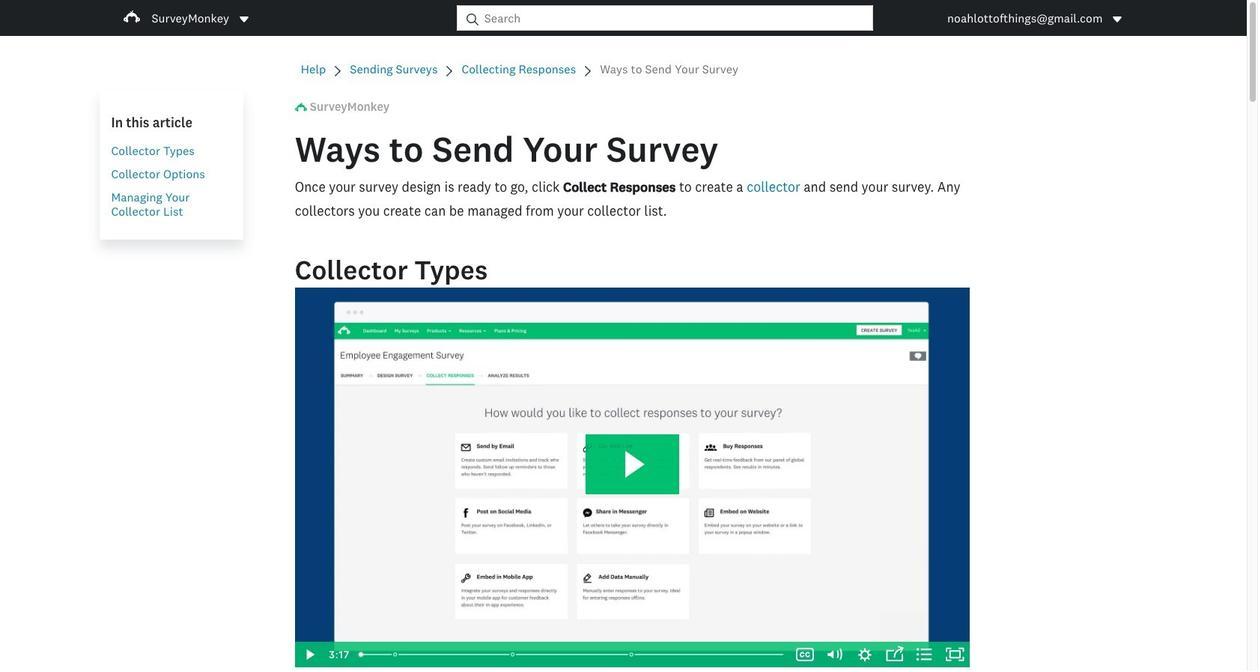 Task type: describe. For each thing, give the bounding box(es) containing it.
chapter markers toolbar
[[361, 642, 783, 668]]

0 horizontal spatial open image
[[238, 13, 250, 25]]

open image inside image
[[240, 16, 249, 22]]

1 horizontal spatial open image
[[1112, 13, 1124, 25]]



Task type: locate. For each thing, give the bounding box(es) containing it.
0 horizontal spatial open image
[[240, 16, 249, 22]]

search image
[[467, 13, 479, 25], [467, 13, 479, 25]]

Search text field
[[479, 6, 873, 30]]

open image
[[1112, 13, 1124, 25], [240, 16, 249, 22]]

1 horizontal spatial open image
[[1114, 16, 1123, 22]]

playbar slider
[[350, 642, 791, 668]]

open image
[[238, 13, 250, 25], [1114, 16, 1123, 22]]

video element
[[295, 288, 970, 668]]



